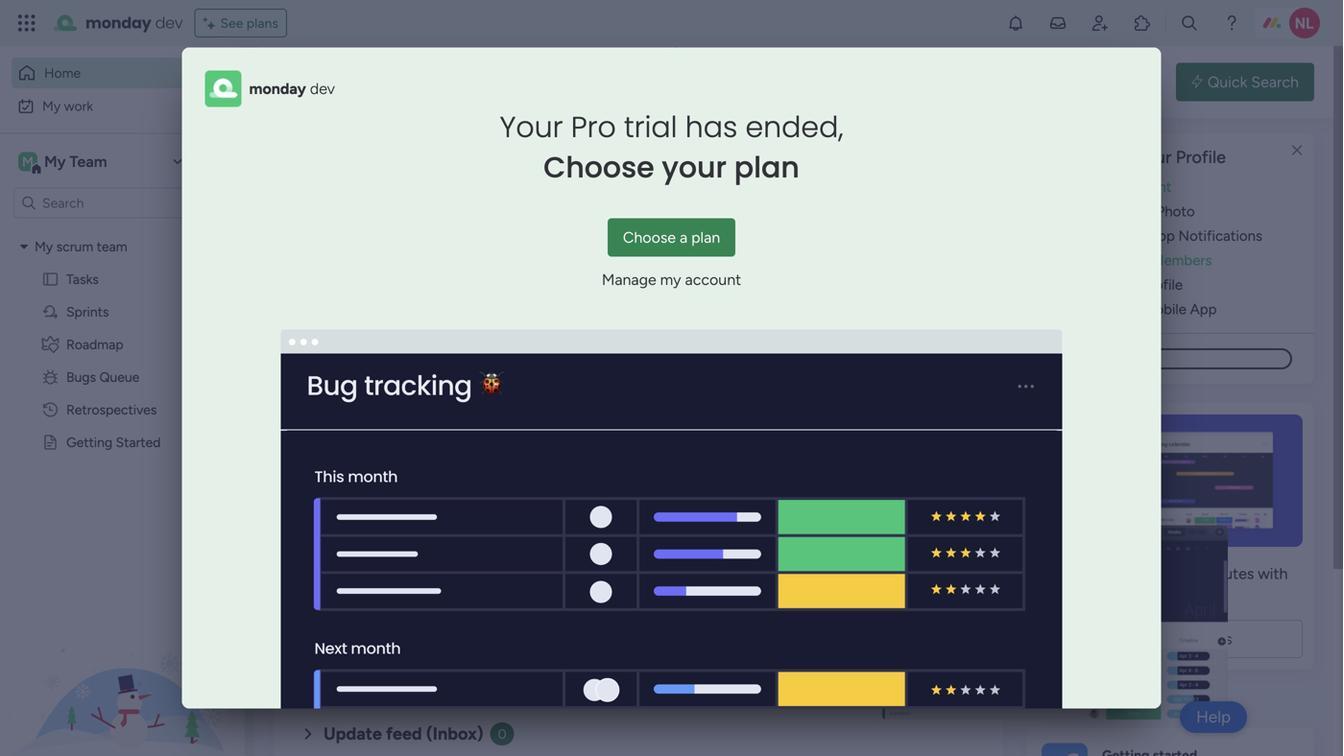Task type: locate. For each thing, give the bounding box(es) containing it.
quick search
[[1208, 73, 1299, 91]]

sprints
[[66, 304, 109, 320], [684, 352, 735, 370]]

work
[[64, 98, 93, 114]]

1 horizontal spatial lottie animation element
[[613, 46, 1152, 119]]

plan inside your pro trial has ended, choose your plan
[[734, 147, 800, 188]]

monday dev > my team > my scrum team
[[345, 383, 595, 399]]

started inside quick search results list box
[[406, 587, 459, 605]]

0 horizontal spatial team
[[97, 239, 127, 255]]

complete up install
[[1074, 276, 1138, 294]]

0 vertical spatial sprints
[[66, 304, 109, 320]]

2 horizontal spatial dev
[[396, 383, 418, 399]]

your
[[500, 107, 563, 147], [1136, 147, 1172, 168], [1124, 203, 1153, 220]]

show all button
[[606, 669, 671, 700]]

0 vertical spatial started
[[116, 434, 161, 451]]

update
[[324, 724, 382, 744]]

your down account
[[1124, 203, 1153, 220]]

workflow
[[1116, 565, 1179, 583]]

members
[[1152, 252, 1212, 269]]

morning,
[[311, 53, 363, 69]]

help
[[1196, 708, 1231, 727]]

pro
[[571, 107, 616, 147]]

team inside quick search results list box
[[455, 383, 487, 399]]

team
[[97, 239, 127, 255], [564, 383, 595, 399]]

sprints down account in the right top of the page
[[684, 352, 735, 370]]

Search in workspace field
[[40, 192, 160, 214]]

manage my account button
[[586, 261, 757, 299]]

dev heading
[[310, 77, 335, 100]]

has
[[685, 107, 738, 147]]

2 vertical spatial your
[[1082, 565, 1112, 583]]

roadmap inside quick search results list box
[[684, 587, 751, 605]]

learn
[[1026, 692, 1065, 710]]

>
[[422, 383, 430, 399], [491, 383, 499, 399]]

getting started
[[66, 434, 161, 451], [348, 587, 459, 605]]

choose left the a
[[623, 228, 676, 247]]

2 horizontal spatial monday
[[345, 383, 393, 399]]

0 horizontal spatial plan
[[691, 228, 720, 247]]

help button
[[1180, 702, 1247, 733]]

1 horizontal spatial team
[[455, 383, 487, 399]]

0 horizontal spatial dev
[[155, 12, 183, 34]]

1 horizontal spatial your
[[662, 147, 727, 188]]

with
[[1258, 565, 1288, 583]]

1 vertical spatial templates
[[1163, 630, 1232, 648]]

lottie animation element
[[613, 46, 1152, 119], [0, 563, 245, 756]]

1 vertical spatial complete
[[1074, 276, 1138, 294]]

add to favorites image for tasks
[[591, 351, 611, 370]]

public board image inside getting started link
[[321, 586, 342, 607]]

queue
[[99, 369, 140, 385]]

setup account upload your photo enable desktop notifications invite team members complete profile install our mobile app
[[1074, 178, 1262, 318]]

profile
[[1176, 147, 1226, 168], [1142, 276, 1183, 294]]

choose inside your pro trial has ended, choose your plan
[[543, 147, 654, 188]]

complete
[[1055, 147, 1132, 168], [1074, 276, 1138, 294]]

heading containing your pro trial has ended,
[[500, 107, 843, 188]]

1 vertical spatial sprints
[[684, 352, 735, 370]]

1 vertical spatial team
[[1114, 252, 1148, 269]]

0 vertical spatial team
[[97, 239, 127, 255]]

1 horizontal spatial monday
[[249, 80, 306, 98]]

1 horizontal spatial >
[[491, 383, 499, 399]]

templates image image
[[1044, 415, 1297, 547]]

sprints up bugs
[[66, 304, 109, 320]]

plan
[[734, 147, 800, 188], [691, 228, 720, 247]]

my inside list box
[[35, 239, 53, 255]]

1 horizontal spatial tasks
[[348, 352, 387, 370]]

public board image for getting started
[[321, 586, 342, 607]]

0 vertical spatial getting
[[66, 434, 112, 451]]

add to favorites image
[[927, 351, 947, 370]]

1 horizontal spatial scrum
[[524, 383, 561, 399]]

0 vertical spatial your
[[381, 72, 412, 91]]

my for my team
[[44, 153, 66, 171]]

getting started link
[[312, 430, 629, 646]]

1 vertical spatial tasks
[[348, 352, 387, 370]]

setup
[[1074, 178, 1113, 196]]

started
[[116, 434, 161, 451], [406, 587, 459, 605]]

app
[[1190, 301, 1217, 318]]

your down inbox
[[500, 107, 563, 147]]

0 vertical spatial scrum
[[56, 239, 93, 255]]

0 horizontal spatial team
[[70, 153, 107, 171]]

team inside list box
[[97, 239, 127, 255]]

monday dev
[[85, 12, 183, 34], [249, 80, 335, 98]]

1 horizontal spatial started
[[406, 587, 459, 605]]

dev inside quick search results list box
[[396, 383, 418, 399]]

0 vertical spatial public board image
[[657, 350, 678, 372]]

inbox
[[519, 72, 557, 91]]

my team
[[44, 153, 107, 171]]

0 vertical spatial getting started
[[66, 434, 161, 451]]

profile up setup account link
[[1176, 147, 1226, 168]]

public board image inside roadmap link
[[657, 586, 678, 607]]

your up made
[[1082, 565, 1112, 583]]

roadmap link
[[648, 430, 965, 646]]

2 horizontal spatial team
[[1114, 252, 1148, 269]]

bugs
[[66, 369, 96, 385]]

1 vertical spatial monday dev
[[249, 80, 335, 98]]

see plans
[[220, 15, 278, 31]]

team inside quick search results list box
[[564, 383, 595, 399]]

monday dev up home button at the left top of page
[[85, 12, 183, 34]]

choose
[[543, 147, 654, 188], [623, 228, 676, 247]]

1 horizontal spatial roadmap
[[684, 587, 751, 605]]

add to favorites image inside getting started link
[[591, 586, 611, 605]]

our
[[1116, 301, 1140, 318]]

boost your workflow in minutes with ready-made templates
[[1038, 565, 1288, 606]]

manage
[[602, 271, 656, 289]]

1 horizontal spatial public board image
[[657, 350, 678, 372]]

add to favorites image
[[591, 351, 611, 370], [591, 586, 611, 605], [927, 586, 947, 605]]

install
[[1074, 301, 1112, 318]]

1 vertical spatial public board image
[[321, 586, 342, 607]]

1 horizontal spatial dev
[[310, 80, 335, 98]]

0 vertical spatial roadmap
[[66, 336, 123, 353]]

0 vertical spatial templates
[[1125, 588, 1194, 606]]

1 horizontal spatial plan
[[734, 147, 800, 188]]

choose down the and
[[543, 147, 654, 188]]

1 vertical spatial getting
[[348, 587, 403, 605]]

heading
[[500, 107, 843, 188]]

public board image
[[657, 350, 678, 372], [321, 586, 342, 607]]

setup account link
[[1074, 176, 1314, 198]]

0 horizontal spatial >
[[422, 383, 430, 399]]

in
[[1183, 565, 1195, 583]]

1 vertical spatial dev
[[310, 80, 335, 98]]

1 vertical spatial profile
[[1142, 276, 1183, 294]]

my
[[42, 98, 61, 114], [44, 153, 66, 171], [35, 239, 53, 255], [433, 383, 452, 399], [502, 383, 521, 399]]

dev
[[155, 12, 183, 34], [310, 80, 335, 98], [396, 383, 418, 399]]

search
[[1251, 73, 1299, 91]]

1 horizontal spatial monday dev
[[249, 80, 335, 98]]

sprints link
[[648, 195, 965, 411]]

team inside workspace selection element
[[70, 153, 107, 171]]

my inside button
[[42, 98, 61, 114]]

my
[[660, 271, 681, 289]]

invite team members link
[[1074, 250, 1314, 271]]

getting started element
[[1026, 728, 1314, 756]]

templates inside explore templates button
[[1163, 630, 1232, 648]]

recent
[[415, 72, 460, 91]]

0 vertical spatial monday dev
[[85, 12, 183, 34]]

getting
[[66, 434, 112, 451], [348, 587, 403, 605]]

option
[[0, 229, 245, 233]]

my inside workspace selection element
[[44, 153, 66, 171]]

complete up setup
[[1055, 147, 1132, 168]]

choose a plan
[[623, 228, 720, 247]]

1 vertical spatial your
[[662, 147, 727, 188]]

your inside your pro trial has ended, choose your plan
[[662, 147, 727, 188]]

choose inside button
[[623, 228, 676, 247]]

1 vertical spatial choose
[[623, 228, 676, 247]]

templates
[[1125, 588, 1194, 606], [1163, 630, 1232, 648]]

tasks inside quick search results list box
[[348, 352, 387, 370]]

0 vertical spatial choose
[[543, 147, 654, 188]]

1 vertical spatial getting started
[[348, 587, 459, 605]]

1 vertical spatial scrum
[[524, 383, 561, 399]]

your
[[381, 72, 412, 91], [662, 147, 727, 188], [1082, 565, 1112, 583]]

2 vertical spatial dev
[[396, 383, 418, 399]]

1 horizontal spatial team
[[564, 383, 595, 399]]

help image
[[1222, 13, 1241, 33]]

0 horizontal spatial started
[[116, 434, 161, 451]]

templates down workflow
[[1125, 588, 1194, 606]]

your inside boost your workflow in minutes with ready-made templates
[[1082, 565, 1112, 583]]

1 horizontal spatial getting started
[[348, 587, 459, 605]]

0 vertical spatial team
[[70, 153, 107, 171]]

your up the a
[[662, 147, 727, 188]]

1 vertical spatial roadmap
[[684, 587, 751, 605]]

your up account
[[1136, 147, 1172, 168]]

apps image
[[1133, 13, 1152, 33]]

0 horizontal spatial getting started
[[66, 434, 161, 451]]

0 horizontal spatial lottie animation element
[[0, 563, 245, 756]]

2 vertical spatial team
[[455, 383, 487, 399]]

add to favorites image for getting started
[[591, 586, 611, 605]]

workspace selection element
[[18, 150, 110, 175]]

bugs queue
[[66, 369, 140, 385]]

0 vertical spatial dev
[[155, 12, 183, 34]]

complete profile link
[[1074, 274, 1314, 296]]

2 vertical spatial monday
[[345, 383, 393, 399]]

0 horizontal spatial monday dev
[[85, 12, 183, 34]]

get
[[1082, 692, 1105, 710]]

v2 bolt switch image
[[1191, 72, 1203, 93]]

0
[[498, 726, 506, 743]]

templates right the explore
[[1163, 630, 1232, 648]]

monday
[[85, 12, 151, 34], [249, 80, 306, 98], [345, 383, 393, 399]]

0 vertical spatial monday
[[85, 12, 151, 34]]

team inside setup account upload your photo enable desktop notifications invite team members complete profile install our mobile app
[[1114, 252, 1148, 269]]

workspaces
[[274, 94, 356, 112]]

2 horizontal spatial your
[[1082, 565, 1112, 583]]

your down noah!
[[381, 72, 412, 91]]

0 horizontal spatial sprints
[[66, 304, 109, 320]]

templates inside boost your workflow in minutes with ready-made templates
[[1125, 588, 1194, 606]]

1 vertical spatial started
[[406, 587, 459, 605]]

mobile
[[1143, 301, 1186, 318]]

noah!
[[367, 53, 403, 69]]

profile up mobile
[[1142, 276, 1183, 294]]

0 horizontal spatial public board image
[[321, 586, 342, 607]]

list box
[[0, 227, 245, 718]]

plans
[[247, 15, 278, 31]]

monday dev down good
[[249, 80, 335, 98]]

roadmap inside list box
[[66, 336, 123, 353]]

my scrum team
[[35, 239, 127, 255]]

1 vertical spatial team
[[564, 383, 595, 399]]

public board image
[[41, 270, 60, 288], [321, 350, 342, 372], [41, 433, 60, 452], [657, 586, 678, 607]]

0 vertical spatial tasks
[[66, 271, 99, 288]]

0 vertical spatial plan
[[734, 147, 800, 188]]

1 horizontal spatial sprints
[[684, 352, 735, 370]]

tasks
[[66, 271, 99, 288], [348, 352, 387, 370]]

explore
[[1108, 630, 1160, 648]]

0 horizontal spatial roadmap
[[66, 336, 123, 353]]

0 horizontal spatial your
[[381, 72, 412, 91]]

enable desktop notifications link
[[1074, 225, 1314, 247]]

quick search results list box
[[297, 180, 980, 669]]

1 vertical spatial plan
[[691, 228, 720, 247]]

1 horizontal spatial getting
[[348, 587, 403, 605]]



Task type: vqa. For each thing, say whether or not it's contained in the screenshot.
Made
yes



Task type: describe. For each thing, give the bounding box(es) containing it.
workspace image
[[18, 151, 37, 172]]

explore templates
[[1108, 630, 1232, 648]]

2 > from the left
[[491, 383, 499, 399]]

search everything image
[[1180, 13, 1199, 33]]

sprints inside list box
[[66, 304, 109, 320]]

lottie animation image
[[0, 563, 245, 756]]

public board image for sprints
[[657, 350, 678, 372]]

1 vertical spatial monday
[[249, 80, 306, 98]]

list box containing my scrum team
[[0, 227, 245, 718]]

plan inside button
[[691, 228, 720, 247]]

see plans button
[[194, 9, 287, 37]]

quickly
[[274, 72, 326, 91]]

retrospectives
[[66, 402, 157, 418]]

m
[[22, 154, 34, 170]]

my for my scrum team
[[35, 239, 53, 255]]

select product image
[[17, 13, 36, 33]]

complete your profile
[[1055, 147, 1226, 168]]

0 horizontal spatial tasks
[[66, 271, 99, 288]]

notifications image
[[1006, 13, 1025, 33]]

monday inside quick search results list box
[[345, 383, 393, 399]]

enable
[[1074, 227, 1118, 245]]

0 horizontal spatial scrum
[[56, 239, 93, 255]]

my for my work
[[42, 98, 61, 114]]

manage my account
[[602, 271, 741, 289]]

scrum inside quick search results list box
[[524, 383, 561, 399]]

inspired
[[1109, 692, 1164, 710]]

your inside setup account upload your photo enable desktop notifications invite team members complete profile install our mobile app
[[1124, 203, 1153, 220]]

your inside good morning, noah! quickly access your recent boards, inbox and workspaces
[[381, 72, 412, 91]]

learn & get inspired
[[1026, 692, 1164, 710]]

caret down image
[[20, 240, 28, 253]]

choose a plan button
[[608, 218, 736, 257]]

profile inside setup account upload your photo enable desktop notifications invite team members complete profile install our mobile app
[[1142, 276, 1183, 294]]

noah lott image
[[1289, 8, 1320, 38]]

(inbox)
[[426, 724, 483, 744]]

0 horizontal spatial monday
[[85, 12, 151, 34]]

sprints inside quick search results list box
[[684, 352, 735, 370]]

update feed (inbox)
[[324, 724, 483, 744]]

upload your photo link
[[1074, 201, 1314, 223]]

quick
[[1208, 73, 1247, 91]]

a
[[680, 228, 688, 247]]

access
[[329, 72, 377, 91]]

boost
[[1038, 565, 1078, 583]]

home
[[44, 65, 81, 81]]

0 vertical spatial lottie animation element
[[613, 46, 1152, 119]]

all
[[651, 676, 663, 693]]

explore templates button
[[1038, 620, 1303, 658]]

0 vertical spatial profile
[[1176, 147, 1226, 168]]

dapulse x slim image
[[1285, 139, 1308, 162]]

show all
[[613, 676, 663, 693]]

and
[[561, 72, 586, 91]]

add to favorites image for roadmap
[[927, 586, 947, 605]]

photo
[[1156, 203, 1195, 220]]

notifications
[[1178, 227, 1262, 245]]

1 vertical spatial lottie animation element
[[0, 563, 245, 756]]

home button
[[12, 58, 206, 88]]

desktop
[[1121, 227, 1175, 245]]

quick search button
[[1176, 63, 1314, 101]]

getting started inside list box
[[66, 434, 161, 451]]

invite members image
[[1091, 13, 1110, 33]]

minutes
[[1199, 565, 1254, 583]]

account
[[1116, 178, 1172, 196]]

see
[[220, 15, 243, 31]]

my work
[[42, 98, 93, 114]]

complete inside setup account upload your photo enable desktop notifications invite team members complete profile install our mobile app
[[1074, 276, 1138, 294]]

0 horizontal spatial getting
[[66, 434, 112, 451]]

account
[[685, 271, 741, 289]]

feed
[[386, 724, 422, 744]]

ended,
[[745, 107, 843, 147]]

boards,
[[464, 72, 515, 91]]

inbox image
[[1048, 13, 1068, 33]]

0 vertical spatial complete
[[1055, 147, 1132, 168]]

good
[[274, 53, 307, 69]]

show
[[613, 676, 647, 693]]

trial
[[624, 107, 677, 147]]

made
[[1083, 588, 1121, 606]]

1 > from the left
[[422, 383, 430, 399]]

my work button
[[12, 91, 206, 121]]

&
[[1068, 692, 1078, 710]]

ready-
[[1038, 588, 1083, 606]]

good morning, noah! quickly access your recent boards, inbox and workspaces
[[274, 53, 586, 112]]

getting inside getting started link
[[348, 587, 403, 605]]

started inside list box
[[116, 434, 161, 451]]

invite
[[1074, 252, 1110, 269]]

your inside your pro trial has ended, choose your plan
[[500, 107, 563, 147]]

getting started inside quick search results list box
[[348, 587, 459, 605]]

your pro trial has ended, choose your plan
[[500, 107, 843, 188]]

upload
[[1074, 203, 1120, 220]]

open update feed (inbox) image
[[297, 723, 320, 746]]

install our mobile app link
[[1074, 299, 1314, 320]]



